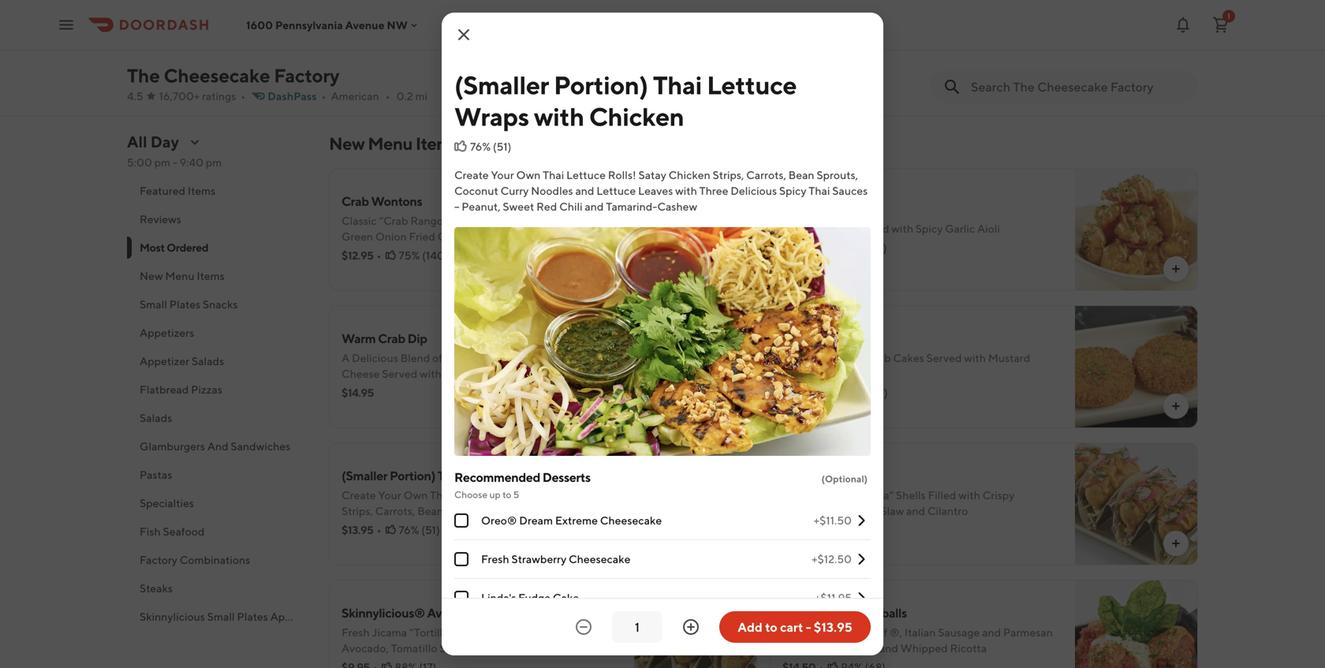 Task type: describe. For each thing, give the bounding box(es) containing it.
dashpass
[[268, 90, 317, 103]]

creamy inside raspberry-vanilla cake, creamy lemon cheesecake, raspberry lady fingers and lemon mousse
[[1040, 33, 1080, 46]]

$12.95 •
[[342, 249, 381, 262]]

crispy inside crispy crab bites bite-sized little crab cakes served with mustard sauce
[[783, 331, 818, 346]]

macaroni
[[655, 12, 707, 27]]

fresh inside warm crab dip a delicious blend of crab, artichokes and creamy cheese served with fresh baked crostini $14.95
[[444, 367, 472, 380]]

red
[[537, 200, 557, 213]]

little
[[838, 352, 864, 365]]

2 vertical spatial chicken
[[575, 468, 622, 483]]

(198)
[[409, 67, 434, 80]]

onion
[[375, 230, 407, 243]]

sandwiches
[[231, 440, 291, 453]]

glamburgers and sandwiches button
[[127, 432, 310, 461]]

1600 pennsylvania avenue nw
[[246, 18, 408, 31]]

oreo® dream extreme cheesecake
[[481, 514, 662, 527]]

of inside warm crab dip a delicious blend of crab, artichokes and creamy cheese served with fresh baked crostini $14.95
[[433, 352, 443, 365]]

0 vertical spatial $13.95
[[342, 524, 374, 537]]

(140)
[[422, 249, 449, 262]]

tomatillo inside avocado tacos fresh jicama "tortilla" shells filled with crispy avocado, tomatillo slaw and cilantro
[[832, 505, 879, 518]]

• for $12.50 •
[[819, 386, 824, 399]]

skinnylicious
[[140, 610, 205, 623]]

avocado inside skinnylicious® avocado tacos fresh jicama "tortilla" shells filled with crispy avocado, tomatillo slaw and cilantro
[[427, 606, 476, 621]]

cilantro inside avocado tacos fresh jicama "tortilla" shells filled with crispy avocado, tomatillo slaw and cilantro
[[928, 505, 969, 518]]

plates inside button
[[169, 298, 201, 311]]

noodles
[[531, 184, 573, 197]]

1 horizontal spatial new
[[329, 133, 365, 154]]

with inside (smaller portion) thai lettuce wraps with chicken
[[534, 102, 585, 131]]

raspberry-vanilla cake, creamy lemon cheesecake, raspberry lady fingers and lemon mousse
[[917, 33, 1183, 62]]

sausage
[[938, 626, 980, 639]]

74% (122)
[[840, 241, 887, 254]]

new menu items button
[[127, 262, 310, 290]]

open menu image
[[57, 15, 76, 34]]

two
[[494, 33, 514, 46]]

wontons
[[371, 194, 422, 209]]

"tortilla" inside avocado tacos fresh jicama "tortilla" shells filled with crispy avocado, tomatillo slaw and cilantro
[[851, 489, 894, 502]]

aioli
[[978, 222, 1001, 235]]

(214)
[[704, 67, 729, 80]]

slaw inside skinnylicious® avocado tacos fresh jicama "tortilla" shells filled with crispy avocado, tomatillo slaw and cilantro
[[440, 642, 463, 655]]

cilantro inside skinnylicious® avocado tacos fresh jicama "tortilla" shells filled with crispy avocado, tomatillo slaw and cilantro
[[487, 642, 527, 655]]

skinnylicious® avocado tacos fresh jicama "tortilla" shells filled with crispy avocado, tomatillo slaw and cilantro
[[342, 606, 574, 655]]

recommended desserts group
[[455, 469, 871, 668]]

moist
[[564, 33, 592, 46]]

add item to cart image for fresh
[[1170, 537, 1183, 550]]

5:00 pm - 9:40 pm
[[127, 156, 222, 169]]

tacos inside skinnylicious® avocado tacos fresh jicama "tortilla" shells filled with crispy avocado, tomatillo slaw and cilantro
[[479, 606, 510, 621]]

0 horizontal spatial salads
[[140, 412, 172, 425]]

featured items button
[[127, 177, 310, 205]]

16,700+ ratings •
[[159, 90, 246, 103]]

0 vertical spatial pineapple
[[329, 12, 386, 27]]

fish
[[140, 525, 161, 538]]

sweet inside create your own thai lettuce rolls! satay chicken strips, carrots, bean sprouts, coconut curry noodles and lettuce leaves with three delicious spicy thai sauces – peanut, sweet red chili and tamarind-cashew
[[503, 200, 534, 213]]

• for american • 0.2 mi
[[386, 90, 390, 103]]

appetizers button
[[127, 319, 310, 347]]

items inside button
[[188, 184, 216, 197]]

1 vertical spatial spicy
[[916, 222, 943, 235]]

thai up noodles
[[543, 168, 564, 181]]

crispy inside avocado tacos fresh jicama "tortilla" shells filled with crispy avocado, tomatillo slaw and cilantro
[[983, 489, 1015, 502]]

seafood
[[163, 525, 205, 538]]

sweet inside crab wontons classic "crab rangoon" with crab, cream cheese and green onion fried crisp and served with sweet chili sauce
[[549, 230, 581, 243]]

(optional)
[[822, 473, 868, 485]]

5
[[514, 489, 519, 500]]

cake inside "recommended desserts" group
[[553, 591, 579, 604]]

with inside avocado tacos fresh jicama "tortilla" shells filled with crispy avocado, tomatillo slaw and cilantro
[[959, 489, 981, 502]]

1600
[[246, 18, 273, 31]]

2 pm from the left
[[206, 156, 222, 169]]

$14.95 •
[[783, 241, 823, 254]]

1 vertical spatial (smaller portion) thai lettuce wraps with chicken
[[342, 468, 622, 483]]

(7)
[[1000, 67, 1013, 80]]

avocado, inside avocado tacos fresh jicama "tortilla" shells filled with crispy avocado, tomatillo slaw and cilantro
[[783, 505, 830, 518]]

1 vertical spatial upside-
[[422, 49, 463, 62]]

thai up choose
[[438, 468, 462, 483]]

most ordered
[[140, 241, 208, 254]]

avocado inside avocado tacos fresh jicama "tortilla" shells filled with crispy avocado, tomatillo slaw and cilantro
[[783, 468, 832, 483]]

75% (140)
[[399, 249, 449, 262]]

ordered
[[167, 241, 208, 254]]

0 vertical spatial lemon
[[1082, 33, 1117, 46]]

0 vertical spatial -
[[173, 156, 178, 169]]

(smaller portion) thai lettuce wraps with chicken dialog
[[442, 13, 884, 668]]

0 vertical spatial new menu items
[[329, 133, 459, 154]]

mousse
[[1095, 49, 1134, 62]]

specialties
[[140, 497, 194, 510]]

0 horizontal spatial (smaller
[[342, 468, 388, 483]]

served inside crispy crab bites bite-sized little crab cakes served with mustard sauce
[[927, 352, 962, 365]]

crab, inside crab wontons classic "crab rangoon" with crab, cream cheese and green onion fried crisp and served with sweet chili sauce
[[487, 214, 514, 227]]

1 vertical spatial pineapple
[[329, 33, 380, 46]]

nw
[[387, 18, 408, 31]]

avenue
[[345, 18, 385, 31]]

1 button
[[1206, 9, 1237, 41]]

1 vertical spatial down
[[463, 49, 492, 62]]

bites
[[850, 331, 878, 346]]

reviews button
[[127, 205, 310, 234]]

cheese inside warm crab dip a delicious blend of crab, artichokes and creamy cheese served with fresh baked crostini $14.95
[[342, 367, 380, 380]]

none checkbox inside "recommended desserts" group
[[455, 552, 469, 567]]

satay
[[639, 168, 667, 181]]

a
[[342, 352, 350, 365]]

• for $17.95 •
[[657, 67, 662, 80]]

pastas button
[[127, 461, 310, 489]]

lettuce left rolls! on the left top
[[567, 168, 606, 181]]

"tortilla" inside skinnylicious® avocado tacos fresh jicama "tortilla" shells filled with crispy avocado, tomatillo slaw and cilantro
[[409, 626, 453, 639]]

fried macaroni and cheese
[[623, 12, 775, 27]]

0 horizontal spatial appetizers
[[140, 326, 194, 339]]

chili inside crab wontons classic "crab rangoon" with crab, cream cheese and green onion fried crisp and served with sweet chili sauce
[[583, 230, 606, 243]]

tomato
[[807, 642, 845, 655]]

crab down bites
[[867, 352, 891, 365]]

0 vertical spatial cheese
[[732, 12, 775, 27]]

0 vertical spatial down
[[433, 12, 465, 27]]

$12.50 •
[[783, 386, 824, 399]]

portion) inside dialog
[[554, 70, 648, 100]]

cheese inside crab wontons classic "crab rangoon" with crab, cream cheese and green onion fried crisp and served with sweet chili sauce
[[553, 214, 591, 227]]

76% inside (smaller portion) thai lettuce wraps with chicken dialog
[[470, 140, 491, 153]]

none checkbox inside "recommended desserts" group
[[455, 514, 469, 528]]

with inside create your own thai lettuce rolls! satay chicken strips, carrots, bean sprouts, coconut curry noodles and lettuce leaves with three delicious spicy thai sauces – peanut, sweet red chili and tamarind-cashew
[[676, 184, 697, 197]]

mi
[[415, 90, 428, 103]]

(smaller inside (smaller portion) thai lettuce wraps with chicken
[[455, 70, 549, 100]]

0 horizontal spatial (51)
[[422, 524, 440, 537]]

glamburgers
[[140, 440, 205, 453]]

1 pm from the left
[[154, 156, 171, 169]]

• for dashpass •
[[322, 90, 326, 103]]

housemade meatballs image
[[1076, 580, 1199, 668]]

fish seafood button
[[127, 518, 310, 546]]

1 horizontal spatial salads
[[192, 355, 224, 368]]

combinations
[[180, 554, 250, 567]]

$13.95 •
[[342, 524, 381, 537]]

and inside avocado tacos fresh jicama "tortilla" shells filled with crispy avocado, tomatillo slaw and cilantro
[[907, 505, 926, 518]]

®,
[[890, 626, 903, 639]]

sauce inside crab wontons classic "crab rangoon" with crab, cream cheese and green onion fried crisp and served with sweet chili sauce
[[342, 246, 372, 259]]

tomatillo inside skinnylicious® avocado tacos fresh jicama "tortilla" shells filled with crispy avocado, tomatillo slaw and cilantro
[[391, 642, 438, 655]]

peanut,
[[462, 200, 501, 213]]

+$11.50
[[814, 514, 852, 527]]

add item to cart image for classic "crab rangoon" with crab, cream cheese and green onion fried crisp and served with sweet chili sauce
[[729, 263, 742, 275]]

spicy inside create your own thai lettuce rolls! satay chicken strips, carrots, bean sprouts, coconut curry noodles and lettuce leaves with three delicious spicy thai sauces – peanut, sweet red chili and tamarind-cashew
[[780, 184, 807, 197]]

sprouts,
[[817, 168, 859, 181]]

create your own thai lettuce rolls! satay chicken strips, carrots, bean sprouts, coconut curry noodles and lettuce leaves with three delicious spicy thai sauces – peanut, sweet red chili and tamarind-cashew
[[455, 168, 868, 213]]

coconut
[[455, 184, 499, 197]]

crab wontons image
[[634, 168, 758, 291]]

whipped
[[901, 642, 948, 655]]

crab up sized
[[821, 331, 848, 346]]

crostini
[[509, 367, 548, 380]]

housemade meatballs certified angus beef ®, italian sausage and parmesan with tomato sauce and whipped ricotta
[[783, 606, 1053, 655]]

chili inside create your own thai lettuce rolls! satay chicken strips, carrots, bean sprouts, coconut curry noodles and lettuce leaves with three delicious spicy thai sauces – peanut, sweet red chili and tamarind-cashew
[[560, 200, 583, 213]]

crispy shrimp tossed with spicy garlic aioli
[[783, 222, 1001, 235]]

0 vertical spatial fried
[[623, 12, 652, 27]]

strawberry
[[512, 553, 567, 566]]

parmesan
[[1004, 626, 1053, 639]]

curry
[[501, 184, 529, 197]]

appetizer
[[140, 355, 189, 368]]

filled inside skinnylicious® avocado tacos fresh jicama "tortilla" shells filled with crispy avocado, tomatillo slaw and cilantro
[[487, 626, 516, 639]]

$12.95
[[342, 249, 374, 262]]

0 horizontal spatial 76%
[[399, 524, 419, 537]]

crab inside crab wontons classic "crab rangoon" with crab, cream cheese and green onion fried crisp and served with sweet chili sauce
[[342, 194, 369, 209]]

the
[[127, 64, 160, 87]]

classic
[[342, 214, 377, 227]]

featured items
[[140, 184, 216, 197]]

$10.95
[[917, 67, 951, 80]]

warm crab dip image
[[634, 305, 758, 428]]

0 horizontal spatial 76% (51)
[[399, 524, 440, 537]]

factory combinations
[[140, 554, 250, 567]]

steaks button
[[127, 574, 310, 603]]

0 vertical spatial upside-
[[388, 12, 433, 27]]

layers
[[516, 33, 549, 46]]

thai chili shrimp image
[[1076, 168, 1199, 291]]

• for $12.95 •
[[377, 249, 381, 262]]

increase quantity by 1 image
[[682, 618, 701, 637]]

american
[[331, 90, 379, 103]]



Task type: vqa. For each thing, say whether or not it's contained in the screenshot.
Item Photo 1
no



Task type: locate. For each thing, give the bounding box(es) containing it.
to left "5"
[[503, 489, 512, 500]]

decrease quantity by 1 image
[[574, 618, 593, 637]]

$14.95 down a
[[342, 386, 374, 399]]

pm down day
[[154, 156, 171, 169]]

0 horizontal spatial cake
[[495, 49, 521, 62]]

$14.95 inside warm crab dip a delicious blend of crab, artichokes and creamy cheese served with fresh baked crostini $14.95
[[342, 386, 374, 399]]

plates down steaks button
[[237, 610, 268, 623]]

with
[[534, 102, 585, 131], [676, 184, 697, 197], [463, 214, 485, 227], [892, 222, 914, 235], [525, 230, 547, 243], [965, 352, 986, 365], [420, 367, 442, 380], [549, 468, 573, 483], [959, 489, 981, 502], [518, 626, 540, 639], [783, 642, 805, 655]]

(smaller up $13.95 •
[[342, 468, 388, 483]]

new menu items inside button
[[140, 269, 225, 283]]

76% up "create" at top left
[[470, 140, 491, 153]]

(51) inside (smaller portion) thai lettuce wraps with chicken dialog
[[493, 140, 512, 153]]

0 vertical spatial factory
[[274, 64, 340, 87]]

steaks
[[140, 582, 173, 595]]

cake down two
[[495, 49, 521, 62]]

$11.50
[[329, 67, 360, 80]]

jicama inside avocado tacos fresh jicama "tortilla" shells filled with crispy avocado, tomatillo slaw and cilantro
[[813, 489, 848, 502]]

featured
[[140, 184, 186, 197]]

0 horizontal spatial menu
[[165, 269, 195, 283]]

tacos inside avocado tacos fresh jicama "tortilla" shells filled with crispy avocado, tomatillo slaw and cilantro
[[834, 468, 866, 483]]

new down "american"
[[329, 133, 365, 154]]

cheesecake up two
[[468, 12, 536, 27]]

avocado, down (optional)
[[783, 505, 830, 518]]

delicious inside warm crab dip a delicious blend of crab, artichokes and creamy cheese served with fresh baked crostini $14.95
[[352, 352, 398, 365]]

0 vertical spatial sweet
[[503, 200, 534, 213]]

plates inside button
[[237, 610, 268, 623]]

garlic
[[945, 222, 975, 235]]

crab
[[342, 194, 369, 209], [378, 331, 405, 346], [821, 331, 848, 346], [867, 352, 891, 365]]

lady
[[971, 49, 995, 62]]

menu inside button
[[165, 269, 195, 283]]

new inside button
[[140, 269, 163, 283]]

(smaller portion) thai lettuce wraps with chicken up rolls! on the left top
[[455, 70, 797, 131]]

(smaller portion) thai lettuce wraps with chicken up choose
[[342, 468, 622, 483]]

avocado up +$11.50
[[783, 468, 832, 483]]

delicious down "warm"
[[352, 352, 398, 365]]

factory up steaks
[[140, 554, 178, 567]]

chicken inside create your own thai lettuce rolls! satay chicken strips, carrots, bean sprouts, coconut curry noodles and lettuce leaves with three delicious spicy thai sauces – peanut, sweet red chili and tamarind-cashew
[[669, 168, 711, 181]]

fried
[[623, 12, 652, 27], [409, 230, 435, 243]]

menu down american • 0.2 mi
[[368, 133, 413, 154]]

tomatillo up 86% (37)
[[832, 505, 879, 518]]

0 vertical spatial small
[[140, 298, 167, 311]]

served
[[488, 230, 523, 243], [927, 352, 962, 365], [382, 367, 418, 380]]

bean
[[789, 168, 815, 181]]

0 vertical spatial sauce
[[342, 246, 372, 259]]

tacos up +$11.50
[[834, 468, 866, 483]]

1 horizontal spatial $13.95
[[814, 620, 853, 635]]

recommended
[[455, 470, 540, 485]]

most
[[140, 241, 165, 254]]

2 vertical spatial pineapple
[[369, 49, 420, 62]]

1
[[1228, 11, 1231, 21]]

plates left snacks
[[169, 298, 201, 311]]

close (smaller portion) thai lettuce wraps with chicken image
[[455, 25, 473, 44]]

crab, left "artichokes"
[[445, 352, 472, 365]]

avocado,
[[783, 505, 830, 518], [342, 642, 389, 655]]

0 vertical spatial shells
[[896, 489, 926, 502]]

beef
[[864, 626, 888, 639]]

angus
[[830, 626, 862, 639]]

1 vertical spatial appetizers
[[270, 610, 325, 623]]

fresh inside "recommended desserts" group
[[481, 553, 509, 566]]

fresh inside avocado tacos fresh jicama "tortilla" shells filled with crispy avocado, tomatillo slaw and cilantro
[[783, 489, 811, 502]]

wraps up your
[[455, 102, 529, 131]]

0 vertical spatial filled
[[928, 489, 957, 502]]

1 horizontal spatial small
[[207, 610, 235, 623]]

fried left macaroni
[[623, 12, 652, 27]]

0 vertical spatial 76%
[[470, 140, 491, 153]]

chicken
[[589, 102, 684, 131], [669, 168, 711, 181], [575, 468, 622, 483]]

0 vertical spatial to
[[503, 489, 512, 500]]

creamy inside warm crab dip a delicious blend of crab, artichokes and creamy cheese served with fresh baked crostini $14.95
[[552, 352, 592, 365]]

1 vertical spatial new menu items
[[140, 269, 225, 283]]

0 vertical spatial avocado,
[[783, 505, 830, 518]]

small inside button
[[140, 298, 167, 311]]

certified
[[783, 626, 828, 639]]

of right blend
[[433, 352, 443, 365]]

"tortilla"
[[851, 489, 894, 502], [409, 626, 453, 639]]

day
[[150, 133, 179, 151]]

down up "between"
[[433, 12, 465, 27]]

0 vertical spatial (51)
[[493, 140, 512, 153]]

blend
[[401, 352, 430, 365]]

None checkbox
[[455, 552, 469, 567]]

• for $14.95 •
[[818, 241, 823, 254]]

tacos down linda's
[[479, 606, 510, 621]]

1 vertical spatial wraps
[[510, 468, 546, 483]]

jicama inside skinnylicious® avocado tacos fresh jicama "tortilla" shells filled with crispy avocado, tomatillo slaw and cilantro
[[372, 626, 407, 639]]

factory up dashpass •
[[274, 64, 340, 87]]

Item Search search field
[[971, 78, 1186, 95]]

0 horizontal spatial avocado,
[[342, 642, 389, 655]]

menu down most ordered
[[165, 269, 195, 283]]

cheesecake up ratings
[[164, 64, 270, 87]]

served right cakes on the bottom of page
[[927, 352, 962, 365]]

1 vertical spatial portion)
[[390, 468, 436, 483]]

salads down flatbread
[[140, 412, 172, 425]]

1 horizontal spatial -
[[806, 620, 812, 635]]

new menu items
[[329, 133, 459, 154], [140, 269, 225, 283]]

new down most
[[140, 269, 163, 283]]

with inside housemade meatballs certified angus beef ®, italian sausage and parmesan with tomato sauce and whipped ricotta
[[783, 642, 805, 655]]

new menu items down ordered
[[140, 269, 225, 283]]

small inside button
[[207, 610, 235, 623]]

lettuce up up
[[464, 468, 508, 483]]

(smaller
[[455, 70, 549, 100], [342, 468, 388, 483]]

delicious inside create your own thai lettuce rolls! satay chicken strips, carrots, bean sprouts, coconut curry noodles and lettuce leaves with three delicious spicy thai sauces – peanut, sweet red chili and tamarind-cashew
[[731, 184, 777, 197]]

shells inside avocado tacos fresh jicama "tortilla" shells filled with crispy avocado, tomatillo slaw and cilantro
[[896, 489, 926, 502]]

1 vertical spatial shells
[[455, 626, 485, 639]]

+$11.95
[[815, 591, 852, 604]]

skinnylicious small plates appetizers
[[140, 610, 325, 623]]

pm
[[154, 156, 171, 169], [206, 156, 222, 169]]

74%
[[840, 241, 861, 254]]

0 horizontal spatial shells
[[455, 626, 485, 639]]

0 vertical spatial delicious
[[731, 184, 777, 197]]

artichokes
[[475, 352, 529, 365]]

fresh inside skinnylicious® avocado tacos fresh jicama "tortilla" shells filled with crispy avocado, tomatillo slaw and cilantro
[[342, 626, 370, 639]]

(smaller portion) thai lettuce wraps with chicken image
[[634, 443, 758, 566]]

1 vertical spatial (smaller
[[342, 468, 388, 483]]

wraps up "5"
[[510, 468, 546, 483]]

Current quantity is 1 number field
[[622, 619, 653, 636]]

cheesecake down the nw at the top left of page
[[382, 33, 444, 46]]

creamy
[[1040, 33, 1080, 46], [552, 352, 592, 365]]

1 vertical spatial 76% (51)
[[399, 524, 440, 537]]

of left moist on the left top of page
[[551, 33, 562, 46]]

1 vertical spatial 76%
[[399, 524, 419, 537]]

tossed
[[855, 222, 890, 235]]

items down 9:40
[[188, 184, 216, 197]]

1 vertical spatial cheese
[[553, 214, 591, 227]]

sauce inside crispy crab bites bite-sized little crab cakes served with mustard sauce
[[783, 367, 814, 380]]

1 horizontal spatial sweet
[[549, 230, 581, 243]]

chicken down $17.95
[[589, 102, 684, 131]]

chili down the tamarind-
[[583, 230, 606, 243]]

1 add item to cart image from the left
[[729, 263, 742, 275]]

crisp
[[438, 230, 464, 243]]

1 horizontal spatial tomatillo
[[832, 505, 879, 518]]

add item to cart image for dip
[[729, 400, 742, 413]]

crab, inside warm crab dip a delicious blend of crab, artichokes and creamy cheese served with fresh baked crostini $14.95
[[445, 352, 472, 365]]

flatbread pizzas
[[140, 383, 222, 396]]

and inside warm crab dip a delicious blend of crab, artichokes and creamy cheese served with fresh baked crostini $14.95
[[531, 352, 550, 365]]

0 horizontal spatial tacos
[[479, 606, 510, 621]]

add item to cart image for crispy shrimp tossed with spicy garlic aioli
[[1170, 263, 1183, 275]]

$14.95 left 74%
[[783, 241, 815, 254]]

spicy left garlic
[[916, 222, 943, 235]]

thai down the bean
[[809, 184, 830, 197]]

creamy right "artichokes"
[[552, 352, 592, 365]]

upside- right the avenue
[[388, 12, 433, 27]]

None checkbox
[[455, 514, 469, 528]]

0 horizontal spatial filled
[[487, 626, 516, 639]]

delicious down carrots,
[[731, 184, 777, 197]]

lemon up item search search box
[[1058, 49, 1093, 62]]

chicken inside (smaller portion) thai lettuce wraps with chicken
[[589, 102, 684, 131]]

served inside warm crab dip a delicious blend of crab, artichokes and creamy cheese served with fresh baked crostini $14.95
[[382, 367, 418, 380]]

of inside pineapple upside-down cheesecake pineapple cheesecake between two layers of moist buttery pineapple upside-down cake
[[551, 33, 562, 46]]

items
[[416, 133, 459, 154], [188, 184, 216, 197], [197, 269, 225, 283]]

lettuce right 90%
[[707, 70, 797, 100]]

1 horizontal spatial cake
[[553, 591, 579, 604]]

chicken up three
[[669, 168, 711, 181]]

96%
[[385, 67, 407, 80]]

small down steaks button
[[207, 610, 235, 623]]

jicama down skinnylicious®
[[372, 626, 407, 639]]

0 horizontal spatial creamy
[[552, 352, 592, 365]]

shells inside skinnylicious® avocado tacos fresh jicama "tortilla" shells filled with crispy avocado, tomatillo slaw and cilantro
[[455, 626, 485, 639]]

90%
[[679, 67, 702, 80]]

0 horizontal spatial of
[[433, 352, 443, 365]]

0 vertical spatial creamy
[[1040, 33, 1080, 46]]

1 horizontal spatial new menu items
[[329, 133, 459, 154]]

cheesecake,
[[1119, 33, 1183, 46]]

warm crab dip a delicious blend of crab, artichokes and creamy cheese served with fresh baked crostini $14.95
[[342, 331, 592, 399]]

0 vertical spatial salads
[[192, 355, 224, 368]]

crab left dip on the left of page
[[378, 331, 405, 346]]

crab inside warm crab dip a delicious blend of crab, artichokes and creamy cheese served with fresh baked crostini $14.95
[[378, 331, 405, 346]]

crispy crab bites image
[[1076, 305, 1199, 428]]

0 vertical spatial chili
[[560, 200, 583, 213]]

- inside "button"
[[806, 620, 812, 635]]

thai left (214)
[[653, 70, 702, 100]]

0 horizontal spatial small
[[140, 298, 167, 311]]

1 horizontal spatial served
[[488, 230, 523, 243]]

items up "create" at top left
[[416, 133, 459, 154]]

(51)
[[493, 140, 512, 153], [422, 524, 440, 537]]

0 vertical spatial cake
[[495, 49, 521, 62]]

chili right red
[[560, 200, 583, 213]]

$12.50
[[783, 386, 816, 399]]

0 horizontal spatial pm
[[154, 156, 171, 169]]

sauce down bite-
[[783, 367, 814, 380]]

76% (51) inside (smaller portion) thai lettuce wraps with chicken dialog
[[470, 140, 512, 153]]

to inside the recommended desserts choose up to 5
[[503, 489, 512, 500]]

1 horizontal spatial shells
[[896, 489, 926, 502]]

1 horizontal spatial (smaller
[[455, 70, 549, 100]]

creamy right cake,
[[1040, 33, 1080, 46]]

cheese down a
[[342, 367, 380, 380]]

thai inside (smaller portion) thai lettuce wraps with chicken
[[653, 70, 702, 100]]

cheesecake right extreme
[[600, 514, 662, 527]]

"tortilla" down (optional)
[[851, 489, 894, 502]]

carrots,
[[747, 168, 787, 181]]

with inside skinnylicious® avocado tacos fresh jicama "tortilla" shells filled with crispy avocado, tomatillo slaw and cilantro
[[518, 626, 540, 639]]

skinnylicious small plates appetizers button
[[127, 603, 325, 631]]

shells
[[896, 489, 926, 502], [455, 626, 485, 639]]

1 vertical spatial jicama
[[372, 626, 407, 639]]

• for $10.95 •
[[954, 67, 958, 80]]

avocado right skinnylicious®
[[427, 606, 476, 621]]

• for $13.95 •
[[377, 524, 381, 537]]

chicken up extreme
[[575, 468, 622, 483]]

salads up pizzas
[[192, 355, 224, 368]]

sauce inside housemade meatballs certified angus beef ®, italian sausage and parmesan with tomato sauce and whipped ricotta
[[847, 642, 878, 655]]

1 horizontal spatial menu
[[368, 133, 413, 154]]

0 vertical spatial slaw
[[881, 505, 904, 518]]

upside- up (198)
[[422, 49, 463, 62]]

buttery
[[329, 49, 367, 62]]

cake right 'fudge'
[[553, 591, 579, 604]]

lettuce down rolls! on the left top
[[597, 184, 636, 197]]

1 vertical spatial to
[[766, 620, 778, 635]]

italian
[[905, 626, 936, 639]]

tomatillo down skinnylicious®
[[391, 642, 438, 655]]

2 add item to cart image from the left
[[1170, 263, 1183, 275]]

cart
[[780, 620, 804, 635]]

upside-
[[388, 12, 433, 27], [422, 49, 463, 62]]

factory inside button
[[140, 554, 178, 567]]

avocado, inside skinnylicious® avocado tacos fresh jicama "tortilla" shells filled with crispy avocado, tomatillo slaw and cilantro
[[342, 642, 389, 655]]

pm right 9:40
[[206, 156, 222, 169]]

the cheesecake factory
[[127, 64, 340, 87]]

lettuce inside (smaller portion) thai lettuce wraps with chicken
[[707, 70, 797, 100]]

1 vertical spatial lemon
[[1058, 49, 1093, 62]]

raspberry
[[917, 49, 968, 62]]

0 horizontal spatial sauce
[[342, 246, 372, 259]]

sauce down green
[[342, 246, 372, 259]]

1 vertical spatial new
[[140, 269, 163, 283]]

small plates snacks button
[[127, 290, 310, 319]]

sweet down red
[[549, 230, 581, 243]]

fresh strawberry cheesecake
[[481, 553, 631, 566]]

0 horizontal spatial fried
[[409, 230, 435, 243]]

crab,
[[487, 214, 514, 227], [445, 352, 472, 365]]

down down "between"
[[463, 49, 492, 62]]

between
[[446, 33, 491, 46]]

0 vertical spatial served
[[488, 230, 523, 243]]

1 vertical spatial chili
[[583, 230, 606, 243]]

$13.95 inside 'add to cart - $13.95' "button"
[[814, 620, 853, 635]]

your
[[491, 168, 514, 181]]

- left 9:40
[[173, 156, 178, 169]]

and inside skinnylicious® avocado tacos fresh jicama "tortilla" shells filled with crispy avocado, tomatillo slaw and cilantro
[[466, 642, 485, 655]]

baked
[[474, 367, 506, 380]]

0 vertical spatial spicy
[[780, 184, 807, 197]]

to inside "button"
[[766, 620, 778, 635]]

-
[[173, 156, 178, 169], [806, 620, 812, 635]]

(37)
[[863, 524, 882, 537]]

0 horizontal spatial cilantro
[[487, 642, 527, 655]]

5:00
[[127, 156, 152, 169]]

slaw inside avocado tacos fresh jicama "tortilla" shells filled with crispy avocado, tomatillo slaw and cilantro
[[881, 505, 904, 518]]

add to cart - $13.95
[[738, 620, 853, 635]]

0 vertical spatial menu
[[368, 133, 413, 154]]

mustard
[[989, 352, 1031, 365]]

appetizer salads button
[[127, 347, 310, 376]]

crispy inside skinnylicious® avocado tacos fresh jicama "tortilla" shells filled with crispy avocado, tomatillo slaw and cilantro
[[542, 626, 574, 639]]

1 horizontal spatial $14.95
[[783, 241, 815, 254]]

and inside raspberry-vanilla cake, creamy lemon cheesecake, raspberry lady fingers and lemon mousse
[[1037, 49, 1056, 62]]

to left the cart
[[766, 620, 778, 635]]

wraps
[[455, 102, 529, 131], [510, 468, 546, 483]]

pastas
[[140, 468, 172, 481]]

cheese right macaroni
[[732, 12, 775, 27]]

1 vertical spatial slaw
[[440, 642, 463, 655]]

1 horizontal spatial (51)
[[493, 140, 512, 153]]

2 vertical spatial items
[[197, 269, 225, 283]]

(51) left oreo® at bottom left
[[422, 524, 440, 537]]

cheesecake down extreme
[[569, 553, 631, 566]]

filled
[[928, 489, 957, 502], [487, 626, 516, 639]]

0 vertical spatial appetizers
[[140, 326, 194, 339]]

thai
[[653, 70, 702, 100], [543, 168, 564, 181], [809, 184, 830, 197], [438, 468, 462, 483]]

add item to cart image
[[729, 263, 742, 275], [1170, 263, 1183, 275]]

1 vertical spatial creamy
[[552, 352, 592, 365]]

2 horizontal spatial cheese
[[732, 12, 775, 27]]

served inside crab wontons classic "crab rangoon" with crab, cream cheese and green onion fried crisp and served with sweet chili sauce
[[488, 230, 523, 243]]

76% (51) right $13.95 •
[[399, 524, 440, 537]]

0 vertical spatial items
[[416, 133, 459, 154]]

1 horizontal spatial sauce
[[783, 367, 814, 380]]

78%
[[841, 386, 862, 399]]

1 vertical spatial crab,
[[445, 352, 472, 365]]

flatbread pizzas button
[[127, 376, 310, 404]]

"crab
[[379, 214, 408, 227]]

cheese down red
[[553, 214, 591, 227]]

76% (51) up your
[[470, 140, 512, 153]]

0 horizontal spatial jicama
[[372, 626, 407, 639]]

crab, down peanut,
[[487, 214, 514, 227]]

spicy down the bean
[[780, 184, 807, 197]]

0 horizontal spatial tomatillo
[[391, 642, 438, 655]]

cake inside pineapple upside-down cheesecake pineapple cheesecake between two layers of moist buttery pineapple upside-down cake
[[495, 49, 521, 62]]

2 vertical spatial cheese
[[342, 367, 380, 380]]

items up small plates snacks button
[[197, 269, 225, 283]]

1 vertical spatial filled
[[487, 626, 516, 639]]

1 horizontal spatial slaw
[[881, 505, 904, 518]]

0 horizontal spatial sweet
[[503, 200, 534, 213]]

skinnylicious® avocado tacos image
[[634, 580, 758, 668]]

linda's fudge cake
[[481, 591, 579, 604]]

filled inside avocado tacos fresh jicama "tortilla" shells filled with crispy avocado, tomatillo slaw and cilantro
[[928, 489, 957, 502]]

1 vertical spatial plates
[[237, 610, 268, 623]]

sauces
[[833, 184, 868, 197]]

1 horizontal spatial avocado
[[783, 468, 832, 483]]

- right the cart
[[806, 620, 812, 635]]

crispy crab bites bite-sized little crab cakes served with mustard sauce
[[783, 331, 1031, 380]]

fried inside crab wontons classic "crab rangoon" with crab, cream cheese and green onion fried crisp and served with sweet chili sauce
[[409, 230, 435, 243]]

(51) up your
[[493, 140, 512, 153]]

1 vertical spatial sauce
[[783, 367, 814, 380]]

american • 0.2 mi
[[331, 90, 428, 103]]

served down blend
[[382, 367, 418, 380]]

76% right $13.95 •
[[399, 524, 419, 537]]

1 vertical spatial -
[[806, 620, 812, 635]]

1 items, open order cart image
[[1212, 15, 1231, 34]]

2 horizontal spatial served
[[927, 352, 962, 365]]

portion)
[[554, 70, 648, 100], [390, 468, 436, 483]]

0 vertical spatial new
[[329, 133, 365, 154]]

0 horizontal spatial delicious
[[352, 352, 398, 365]]

wraps inside (smaller portion) thai lettuce wraps with chicken
[[455, 102, 529, 131]]

salads
[[192, 355, 224, 368], [140, 412, 172, 425]]

86%
[[839, 524, 861, 537]]

add to cart - $13.95 button
[[720, 612, 871, 643]]

items inside button
[[197, 269, 225, 283]]

(smaller portion) thai lettuce wraps with chicken inside dialog
[[455, 70, 797, 131]]

add item to cart image for bites
[[1170, 400, 1183, 413]]

recommended desserts choose up to 5
[[455, 470, 591, 500]]

0 vertical spatial jicama
[[813, 489, 848, 502]]

add item to cart image
[[729, 400, 742, 413], [1170, 400, 1183, 413], [729, 537, 742, 550], [1170, 537, 1183, 550]]

avocado tacos image
[[1076, 443, 1199, 566]]

1 vertical spatial of
[[433, 352, 443, 365]]

new menu items down 0.2
[[329, 133, 459, 154]]

sauce down beef
[[847, 642, 878, 655]]

crab up the classic
[[342, 194, 369, 209]]

fried up 75% (140)
[[409, 230, 435, 243]]

1 vertical spatial (51)
[[422, 524, 440, 537]]

0 horizontal spatial $13.95
[[342, 524, 374, 537]]

0 vertical spatial tacos
[[834, 468, 866, 483]]

small down most
[[140, 298, 167, 311]]

with inside warm crab dip a delicious blend of crab, artichokes and creamy cheese served with fresh baked crostini $14.95
[[420, 367, 442, 380]]

0 vertical spatial tomatillo
[[832, 505, 879, 518]]

1 vertical spatial factory
[[140, 554, 178, 567]]

0 horizontal spatial factory
[[140, 554, 178, 567]]

tacos
[[834, 468, 866, 483], [479, 606, 510, 621]]

0 horizontal spatial new
[[140, 269, 163, 283]]

notification bell image
[[1174, 15, 1193, 34]]

1 vertical spatial sweet
[[549, 230, 581, 243]]

lemon up mousse at the right
[[1082, 33, 1117, 46]]

0 horizontal spatial avocado
[[427, 606, 476, 621]]

with inside crispy crab bites bite-sized little crab cakes served with mustard sauce
[[965, 352, 986, 365]]

(122)
[[863, 241, 887, 254]]

0 vertical spatial avocado
[[783, 468, 832, 483]]

avocado, down skinnylicious®
[[342, 642, 389, 655]]

0 horizontal spatial crab,
[[445, 352, 472, 365]]

three
[[700, 184, 729, 197]]

jicama down (optional)
[[813, 489, 848, 502]]

sweet down curry
[[503, 200, 534, 213]]

1 horizontal spatial fried
[[623, 12, 652, 27]]

"tortilla" down skinnylicious®
[[409, 626, 453, 639]]

small
[[140, 298, 167, 311], [207, 610, 235, 623]]



